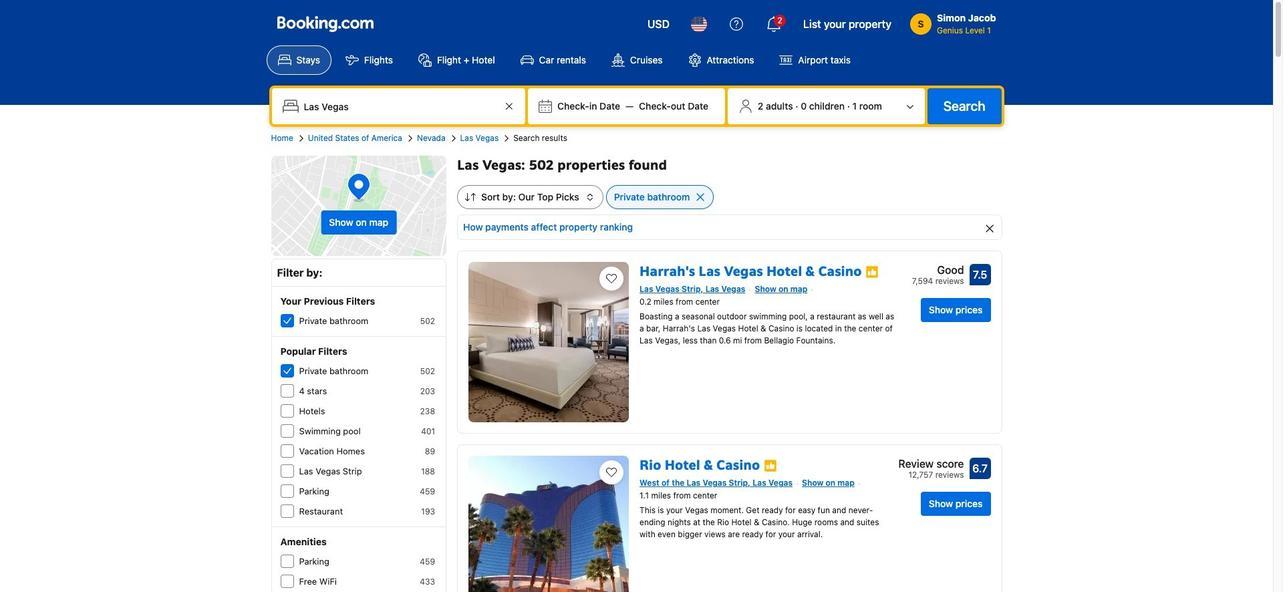 Task type: vqa. For each thing, say whether or not it's contained in the screenshot.
Search results updated. Las Vegas: 502 properties found. Applied filters: Private bathroom. 'element'
yes



Task type: describe. For each thing, give the bounding box(es) containing it.
Where are you going? field
[[298, 94, 501, 118]]

booking.com image
[[277, 16, 373, 32]]

search results updated. las vegas: 502 properties found. applied filters: private bathroom. element
[[457, 156, 1002, 174]]

harrah's las vegas hotel & casino image
[[469, 262, 629, 422]]



Task type: locate. For each thing, give the bounding box(es) containing it.
your account menu simon jacob genius level 1 element
[[910, 11, 996, 37]]

this property is part of our preferred partner program. it's committed to providing excellent service and good value. it'll pay us a higher commission if you make a booking. image
[[866, 265, 879, 278], [866, 265, 879, 278]]

this property is part of our preferred partner program. it's committed to providing excellent service and good value. it'll pay us a higher commission if you make a booking. image
[[764, 459, 777, 472], [764, 459, 777, 472]]

rio hotel & casino image
[[469, 456, 629, 592]]



